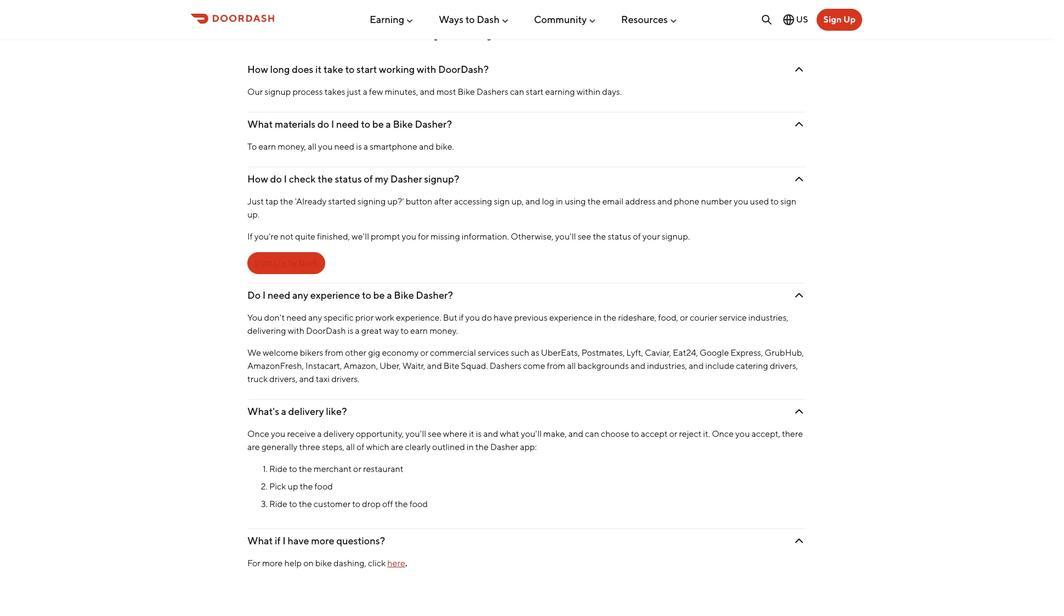 Task type: locate. For each thing, give the bounding box(es) containing it.
experience
[[310, 290, 360, 301], [549, 313, 593, 323]]

does
[[292, 64, 313, 75]]

are right which
[[391, 442, 403, 453]]

2 ride from the top
[[269, 499, 287, 510]]

three
[[299, 442, 320, 453]]

0 horizontal spatial are
[[247, 442, 260, 453]]

accept
[[641, 429, 668, 439]]

earn down experience.
[[410, 326, 428, 336]]

generally
[[261, 442, 298, 453]]

1 vertical spatial experience
[[549, 313, 593, 323]]

ride
[[269, 464, 287, 474], [269, 499, 287, 510]]

be
[[372, 118, 384, 130], [373, 290, 385, 301]]

0 horizontal spatial with
[[288, 326, 304, 336]]

for
[[418, 231, 429, 242]]

0 horizontal spatial once
[[247, 429, 269, 439]]

include
[[705, 361, 734, 371]]

up,
[[511, 196, 524, 207]]

chevron down image
[[793, 289, 806, 302]]

bike right the most
[[458, 87, 475, 97]]

0 horizontal spatial have
[[288, 535, 309, 547]]

all right money,
[[308, 142, 316, 152]]

a
[[363, 87, 367, 97], [386, 118, 391, 130], [364, 142, 368, 152], [387, 290, 392, 301], [355, 326, 360, 336], [281, 406, 286, 417], [317, 429, 322, 439]]

1 vertical spatial can
[[585, 429, 599, 439]]

app:
[[520, 442, 537, 453]]

economy
[[382, 348, 419, 358]]

1 horizontal spatial are
[[391, 442, 403, 453]]

up inside button
[[843, 14, 856, 25]]

drivers, down amazonfresh,
[[269, 374, 298, 384]]

community
[[534, 14, 587, 25]]

with up our signup process takes just a few minutes, and most bike dashers can start earning within days.
[[417, 64, 436, 75]]

earning
[[370, 14, 404, 25]]

choose
[[601, 429, 629, 439]]

1 vertical spatial delivery
[[323, 429, 354, 439]]

the left rideshare,
[[603, 313, 616, 323]]

or left reject
[[669, 429, 677, 439]]

2 vertical spatial is
[[476, 429, 482, 439]]

a left great
[[355, 326, 360, 336]]

us
[[796, 14, 808, 25]]

ride for ride to the merchant or restaurant
[[269, 464, 287, 474]]

in down where
[[467, 442, 474, 453]]

to right used
[[771, 196, 779, 207]]

questions?
[[336, 535, 385, 547]]

you
[[247, 313, 262, 323]]

1 horizontal spatial if
[[459, 313, 464, 323]]

is right where
[[476, 429, 482, 439]]

2 vertical spatial all
[[346, 442, 355, 453]]

more up bike
[[311, 535, 334, 547]]

if
[[459, 313, 464, 323], [275, 535, 281, 547]]

food
[[315, 482, 333, 492], [410, 499, 428, 510]]

check
[[289, 173, 316, 185]]

1 horizontal spatial once
[[712, 429, 734, 439]]

globe line image
[[782, 13, 795, 26]]

signup.
[[662, 231, 690, 242]]

dash inside "link"
[[298, 258, 319, 268]]

can left earning
[[510, 87, 524, 97]]

once right it. on the bottom right of page
[[712, 429, 734, 439]]

you left accept,
[[735, 429, 750, 439]]

have up 'help'
[[288, 535, 309, 547]]

the right up
[[300, 482, 313, 492]]

are left generally
[[247, 442, 260, 453]]

1 horizontal spatial it
[[469, 429, 474, 439]]

do i need any experience to be a bike dasher?
[[247, 290, 453, 301]]

to right way
[[401, 326, 409, 336]]

industries, down caviar,
[[647, 361, 687, 371]]

1 horizontal spatial industries,
[[748, 313, 788, 323]]

such
[[511, 348, 529, 358]]

you'll up app: in the bottom of the page
[[521, 429, 542, 439]]

dasher down what at the bottom left of page
[[490, 442, 518, 453]]

delivery up steps,
[[323, 429, 354, 439]]

2 vertical spatial of
[[357, 442, 364, 453]]

0 vertical spatial with
[[417, 64, 436, 75]]

up.
[[247, 210, 260, 220]]

don't
[[264, 313, 285, 323]]

dasher?
[[415, 118, 452, 130], [416, 290, 453, 301]]

or up waitr,
[[420, 348, 428, 358]]

0 vertical spatial how
[[247, 64, 268, 75]]

2 vertical spatial in
[[467, 442, 474, 453]]

0 vertical spatial dasher?
[[415, 118, 452, 130]]

0 horizontal spatial drivers,
[[269, 374, 298, 384]]

2 chevron down image from the top
[[793, 118, 806, 131]]

1 vertical spatial be
[[373, 290, 385, 301]]

1 horizontal spatial is
[[356, 142, 362, 152]]

1 vertical spatial bike
[[393, 118, 413, 130]]

of left my
[[364, 173, 373, 185]]

we welcome bikers from other gig economy or commercial services such as ubereats, postmates, lyft, caviar, eat24, google express, grubhub, amazonfresh, instacart, amazon, uber, waitr, and bite squad. dashers come from all backgrounds and industries, and include catering drivers, truck drivers, and taxi drivers.
[[247, 348, 804, 384]]

how left long on the top
[[247, 64, 268, 75]]

i up to earn money, all you need is a smartphone and bike.
[[331, 118, 334, 130]]

delivering
[[247, 326, 286, 336]]

1 vertical spatial have
[[288, 535, 309, 547]]

industries, right service
[[748, 313, 788, 323]]

a up smartphone
[[386, 118, 391, 130]]

can
[[510, 87, 524, 97], [585, 429, 599, 439]]

1 vertical spatial food
[[410, 499, 428, 510]]

0 horizontal spatial is
[[348, 326, 353, 336]]

can left choose
[[585, 429, 599, 439]]

sign inside "link"
[[254, 258, 272, 268]]

need right "don't"
[[286, 313, 307, 323]]

0 vertical spatial have
[[494, 313, 512, 323]]

1 horizontal spatial do
[[317, 118, 329, 130]]

minutes,
[[385, 87, 418, 97]]

asked
[[501, 17, 559, 40]]

1 horizontal spatial have
[[494, 313, 512, 323]]

0 vertical spatial status
[[335, 173, 362, 185]]

sign inside button
[[823, 14, 842, 25]]

earning
[[545, 87, 575, 97]]

how for how long does it take to start working with doordash?
[[247, 64, 268, 75]]

after
[[434, 196, 452, 207]]

the inside once you receive a delivery opportunity, you'll see where it is and what you'll make, and can choose to accept or reject it. once you accept, there are generally three steps, all of which are clearly outlined in the dasher app:
[[475, 442, 489, 453]]

0 horizontal spatial can
[[510, 87, 524, 97]]

up inside "link"
[[274, 258, 286, 268]]

1 horizontal spatial earn
[[410, 326, 428, 336]]

experience up 'specific'
[[310, 290, 360, 301]]

do right materials
[[317, 118, 329, 130]]

1 vertical spatial see
[[428, 429, 441, 439]]

in inside just tap the 'already started signing up?' button after accessing sign up, and log in using the email address and phone number you used to sign up.
[[556, 196, 563, 207]]

0 horizontal spatial food
[[315, 482, 333, 492]]

to right ways
[[465, 14, 475, 25]]

in
[[556, 196, 563, 207], [594, 313, 602, 323], [467, 442, 474, 453]]

1 vertical spatial status
[[608, 231, 631, 242]]

see up the outlined
[[428, 429, 441, 439]]

how for how do i check the status of my dasher signup?
[[247, 173, 268, 185]]

1 vertical spatial it
[[469, 429, 474, 439]]

need inside you don't need any specific prior work experience. but if you do have previous experience in the rideshare, food, or courier service industries, delivering with doordash is a great way to earn money.
[[286, 313, 307, 323]]

0 horizontal spatial from
[[325, 348, 343, 358]]

1 horizontal spatial can
[[585, 429, 599, 439]]

i up 'help'
[[283, 535, 286, 547]]

any for experience
[[292, 290, 308, 301]]

of left your
[[633, 231, 641, 242]]

within
[[577, 87, 600, 97]]

1 horizontal spatial from
[[547, 361, 565, 371]]

accessing
[[454, 196, 492, 207]]

0 horizontal spatial start
[[356, 64, 377, 75]]

ride down pick
[[269, 499, 287, 510]]

a down what materials do i need to be a bike dasher? at left top
[[364, 142, 368, 152]]

0 horizontal spatial sign
[[494, 196, 510, 207]]

food up customer
[[315, 482, 333, 492]]

2 horizontal spatial is
[[476, 429, 482, 439]]

any inside you don't need any specific prior work experience. but if you do have previous experience in the rideshare, food, or courier service industries, delivering with doordash is a great way to earn money.
[[308, 313, 322, 323]]

1 how from the top
[[247, 64, 268, 75]]

0 vertical spatial bike
[[458, 87, 475, 97]]

the inside you don't need any specific prior work experience. but if you do have previous experience in the rideshare, food, or courier service industries, delivering with doordash is a great way to earn money.
[[603, 313, 616, 323]]

frequently
[[395, 17, 497, 40]]

1 are from the left
[[247, 442, 260, 453]]

dashers inside the we welcome bikers from other gig economy or commercial services such as ubereats, postmates, lyft, caviar, eat24, google express, grubhub, amazonfresh, instacart, amazon, uber, waitr, and bite squad. dashers come from all backgrounds and industries, and include catering drivers, truck drivers, and taxi drivers.
[[490, 361, 521, 371]]

chevron down image for signup?
[[793, 173, 806, 186]]

0 vertical spatial industries,
[[748, 313, 788, 323]]

0 vertical spatial if
[[459, 313, 464, 323]]

sign left up,
[[494, 196, 510, 207]]

1 horizontal spatial experience
[[549, 313, 593, 323]]

dash right ways
[[477, 14, 500, 25]]

0 vertical spatial earn
[[258, 142, 276, 152]]

caviar,
[[645, 348, 671, 358]]

1 horizontal spatial dasher
[[490, 442, 518, 453]]

see
[[578, 231, 591, 242], [428, 429, 441, 439]]

you'll up clearly
[[405, 429, 426, 439]]

where
[[443, 429, 467, 439]]

chevron down image
[[793, 63, 806, 76], [793, 118, 806, 131], [793, 173, 806, 186], [793, 405, 806, 418], [793, 535, 806, 548]]

dasher? up bike.
[[415, 118, 452, 130]]

bike up experience.
[[394, 290, 414, 301]]

1 chevron down image from the top
[[793, 63, 806, 76]]

up down not
[[274, 258, 286, 268]]

drivers, down 'grubhub,'
[[770, 361, 798, 371]]

2 horizontal spatial in
[[594, 313, 602, 323]]

0 horizontal spatial more
[[262, 558, 283, 569]]

0 horizontal spatial industries,
[[647, 361, 687, 371]]

5 chevron down image from the top
[[793, 535, 806, 548]]

is down 'specific'
[[348, 326, 353, 336]]

0 horizontal spatial see
[[428, 429, 441, 439]]

1 once from the left
[[247, 429, 269, 439]]

bike
[[315, 558, 332, 569]]

you'll right otherwise,
[[555, 231, 576, 242]]

do
[[247, 290, 261, 301]]

1 horizontal spatial see
[[578, 231, 591, 242]]

what up to
[[247, 118, 273, 130]]

1 vertical spatial all
[[567, 361, 576, 371]]

be up smartphone
[[372, 118, 384, 130]]

1 vertical spatial ride
[[269, 499, 287, 510]]

to down not
[[288, 258, 296, 268]]

2 what from the top
[[247, 535, 273, 547]]

sign up to dash
[[254, 258, 319, 268]]

start left earning
[[526, 87, 544, 97]]

ride up pick
[[269, 464, 287, 474]]

questions
[[563, 17, 658, 40]]

2 vertical spatial do
[[482, 313, 492, 323]]

in up postmates,
[[594, 313, 602, 323]]

any down sign up to dash "link"
[[292, 290, 308, 301]]

tap
[[265, 196, 278, 207]]

0 vertical spatial start
[[356, 64, 377, 75]]

do up services in the left bottom of the page
[[482, 313, 492, 323]]

experience.
[[396, 313, 441, 323]]

have
[[494, 313, 512, 323], [288, 535, 309, 547]]

1 vertical spatial dasher?
[[416, 290, 453, 301]]

to earn money, all you need is a smartphone and bike.
[[247, 142, 457, 152]]

2 how from the top
[[247, 173, 268, 185]]

bite
[[444, 361, 459, 371]]

0 vertical spatial in
[[556, 196, 563, 207]]

what up for
[[247, 535, 273, 547]]

delivery inside once you receive a delivery opportunity, you'll see where it is and what you'll make, and can choose to accept or reject it. once you accept, there are generally three steps, all of which are clearly outlined in the dasher app:
[[323, 429, 354, 439]]

1 horizontal spatial more
[[311, 535, 334, 547]]

information.
[[462, 231, 509, 242]]

how
[[247, 64, 268, 75], [247, 173, 268, 185]]

how long does it take to start working with doordash?
[[247, 64, 489, 75]]

you
[[318, 142, 333, 152], [734, 196, 748, 207], [402, 231, 416, 242], [465, 313, 480, 323], [271, 429, 285, 439], [735, 429, 750, 439]]

any up doordash
[[308, 313, 322, 323]]

with
[[417, 64, 436, 75], [288, 326, 304, 336]]

0 horizontal spatial dash
[[298, 258, 319, 268]]

sign right used
[[780, 196, 796, 207]]

of
[[364, 173, 373, 185], [633, 231, 641, 242], [357, 442, 364, 453]]

0 vertical spatial what
[[247, 118, 273, 130]]

2 are from the left
[[391, 442, 403, 453]]

0 horizontal spatial do
[[270, 173, 282, 185]]

sign right 'us'
[[823, 14, 842, 25]]

0 horizontal spatial all
[[308, 142, 316, 152]]

status up started
[[335, 173, 362, 185]]

0 vertical spatial drivers,
[[770, 361, 798, 371]]

it
[[315, 64, 322, 75], [469, 429, 474, 439]]

you left used
[[734, 196, 748, 207]]

1 vertical spatial sign
[[254, 258, 272, 268]]

dash down quite
[[298, 258, 319, 268]]

most
[[436, 87, 456, 97]]

delivery up the receive
[[288, 406, 324, 417]]

all inside the we welcome bikers from other gig economy or commercial services such as ubereats, postmates, lyft, caviar, eat24, google express, grubhub, amazonfresh, instacart, amazon, uber, waitr, and bite squad. dashers come from all backgrounds and industries, and include catering drivers, truck drivers, and taxi drivers.
[[567, 361, 576, 371]]

restaurant
[[363, 464, 403, 474]]

3 chevron down image from the top
[[793, 173, 806, 186]]

is inside you don't need any specific prior work experience. but if you do have previous experience in the rideshare, food, or courier service industries, delivering with doordash is a great way to earn money.
[[348, 326, 353, 336]]

1 what from the top
[[247, 118, 273, 130]]

amazon,
[[343, 361, 378, 371]]

if you're not quite finished, we'll prompt you for missing information. otherwise, you'll see the status of your signup.
[[247, 231, 690, 242]]

1 horizontal spatial status
[[608, 231, 631, 242]]

the right using
[[587, 196, 601, 207]]

a up the "three"
[[317, 429, 322, 439]]

1 sign from the left
[[494, 196, 510, 207]]

earn
[[258, 142, 276, 152], [410, 326, 428, 336]]

is
[[356, 142, 362, 152], [348, 326, 353, 336], [476, 429, 482, 439]]

any for specific
[[308, 313, 322, 323]]

see down using
[[578, 231, 591, 242]]

0 vertical spatial sign
[[823, 14, 842, 25]]

1 vertical spatial more
[[262, 558, 283, 569]]

up right 'us'
[[843, 14, 856, 25]]

outlined
[[432, 442, 465, 453]]

do up tap
[[270, 173, 282, 185]]

0 horizontal spatial earn
[[258, 142, 276, 152]]

0 vertical spatial ride
[[269, 464, 287, 474]]

and left taxi
[[299, 374, 314, 384]]

once down what's
[[247, 429, 269, 439]]

bike up smartphone
[[393, 118, 413, 130]]

more right for
[[262, 558, 283, 569]]

sign for sign up to dash
[[254, 258, 272, 268]]

take
[[324, 64, 343, 75]]

1 vertical spatial dash
[[298, 258, 319, 268]]

are
[[247, 442, 260, 453], [391, 442, 403, 453]]

0 vertical spatial can
[[510, 87, 524, 97]]

for more help on bike dashing, click here .
[[247, 558, 407, 569]]

1 horizontal spatial start
[[526, 87, 544, 97]]

1 horizontal spatial dash
[[477, 14, 500, 25]]

we'll
[[352, 231, 369, 242]]

0 vertical spatial experience
[[310, 290, 360, 301]]

1 vertical spatial any
[[308, 313, 322, 323]]

0 horizontal spatial in
[[467, 442, 474, 453]]

to inside you don't need any specific prior work experience. but if you do have previous experience in the rideshare, food, or courier service industries, delivering with doordash is a great way to earn money.
[[401, 326, 409, 336]]

sign down you're
[[254, 258, 272, 268]]

0 vertical spatial delivery
[[288, 406, 324, 417]]

0 vertical spatial be
[[372, 118, 384, 130]]

all inside once you receive a delivery opportunity, you'll see where it is and what you'll make, and can choose to accept or reject it. once you accept, there are generally three steps, all of which are clearly outlined in the dasher app:
[[346, 442, 355, 453]]

dasher right my
[[390, 173, 422, 185]]

0 horizontal spatial sign
[[254, 258, 272, 268]]

you'll
[[555, 231, 576, 242], [405, 429, 426, 439], [521, 429, 542, 439]]

4 chevron down image from the top
[[793, 405, 806, 418]]

or
[[680, 313, 688, 323], [420, 348, 428, 358], [669, 429, 677, 439], [353, 464, 361, 474]]

address
[[625, 196, 656, 207]]

which
[[366, 442, 389, 453]]

community link
[[534, 9, 597, 29]]

all for app:
[[346, 442, 355, 453]]

1 vertical spatial dasher
[[490, 442, 518, 453]]

what
[[500, 429, 519, 439]]

make,
[[543, 429, 567, 439]]

0 horizontal spatial up
[[274, 258, 286, 268]]

be for experience
[[373, 290, 385, 301]]

1 ride from the top
[[269, 464, 287, 474]]

0 horizontal spatial experience
[[310, 290, 360, 301]]

to left accept
[[631, 429, 639, 439]]

1 vertical spatial do
[[270, 173, 282, 185]]



Task type: vqa. For each thing, say whether or not it's contained in the screenshot.
Sign up in minutes and start earning within days. Once your application is approved, you can start dashing right away and cash out instantly.
no



Task type: describe. For each thing, give the bounding box(es) containing it.
to up prior
[[362, 290, 371, 301]]

prompt
[[371, 231, 400, 242]]

experience inside you don't need any specific prior work experience. but if you do have previous experience in the rideshare, food, or courier service industries, delivering with doordash is a great way to earn money.
[[549, 313, 593, 323]]

but
[[443, 313, 457, 323]]

what materials do i need to be a bike dasher?
[[247, 118, 452, 130]]

earn inside you don't need any specific prior work experience. but if you do have previous experience in the rideshare, food, or courier service industries, delivering with doordash is a great way to earn money.
[[410, 326, 428, 336]]

0 vertical spatial do
[[317, 118, 329, 130]]

you up generally
[[271, 429, 285, 439]]

or right merchant
[[353, 464, 361, 474]]

to inside just tap the 'already started signing up?' button after accessing sign up, and log in using the email address and phone number you used to sign up.
[[771, 196, 779, 207]]

what for what if i have more questions?
[[247, 535, 273, 547]]

1 horizontal spatial food
[[410, 499, 428, 510]]

and down lyft,
[[630, 361, 645, 371]]

the down pick up the food
[[299, 499, 312, 510]]

0 vertical spatial from
[[325, 348, 343, 358]]

the right tap
[[280, 196, 293, 207]]

service
[[719, 313, 747, 323]]

a inside you don't need any specific prior work experience. but if you do have previous experience in the rideshare, food, or courier service industries, delivering with doordash is a great way to earn money.
[[355, 326, 360, 336]]

chevron down image for doordash?
[[793, 63, 806, 76]]

off
[[382, 499, 393, 510]]

there
[[782, 429, 803, 439]]

the right check
[[318, 173, 333, 185]]

squad.
[[461, 361, 488, 371]]

phone
[[674, 196, 699, 207]]

it inside once you receive a delivery opportunity, you'll see where it is and what you'll make, and can choose to accept or reject it. once you accept, there are generally three steps, all of which are clearly outlined in the dasher app:
[[469, 429, 474, 439]]

dasher inside once you receive a delivery opportunity, you'll see where it is and what you'll make, and can choose to accept or reject it. once you accept, there are generally three steps, all of which are clearly outlined in the dasher app:
[[490, 442, 518, 453]]

lyft,
[[626, 348, 643, 358]]

to
[[247, 142, 257, 152]]

just tap the 'already started signing up?' button after accessing sign up, and log in using the email address and phone number you used to sign up.
[[247, 196, 796, 220]]

the up pick up the food
[[299, 464, 312, 474]]

sign up to dash link
[[247, 252, 325, 274]]

or inside you don't need any specific prior work experience. but if you do have previous experience in the rideshare, food, or courier service industries, delivering with doordash is a great way to earn money.
[[680, 313, 688, 323]]

ride for ride to the customer to drop off the food
[[269, 499, 287, 510]]

finished,
[[317, 231, 350, 242]]

what's
[[247, 406, 279, 417]]

ubereats,
[[541, 348, 580, 358]]

0 vertical spatial see
[[578, 231, 591, 242]]

just
[[347, 87, 361, 97]]

ride to the merchant or restaurant
[[269, 464, 403, 474]]

1 vertical spatial if
[[275, 535, 281, 547]]

see inside once you receive a delivery opportunity, you'll see where it is and what you'll make, and can choose to accept or reject it. once you accept, there are generally three steps, all of which are clearly outlined in the dasher app:
[[428, 429, 441, 439]]

to right take
[[345, 64, 355, 75]]

you don't need any specific prior work experience. but if you do have previous experience in the rideshare, food, or courier service industries, delivering with doordash is a great way to earn money.
[[247, 313, 788, 336]]

1 horizontal spatial with
[[417, 64, 436, 75]]

truck
[[247, 374, 268, 384]]

what for what materials do i need to be a bike dasher?
[[247, 118, 273, 130]]

what's a delivery like?
[[247, 406, 347, 417]]

1 vertical spatial from
[[547, 361, 565, 371]]

postmates,
[[581, 348, 625, 358]]

our signup process takes just a few minutes, and most bike dashers can start earning within days.
[[247, 87, 622, 97]]

bike for what materials do i need to be a bike dasher?
[[393, 118, 413, 130]]

opportunity,
[[356, 429, 404, 439]]

ways to dash link
[[439, 9, 509, 29]]

2 horizontal spatial you'll
[[555, 231, 576, 242]]

how do i check the status of my dasher signup?
[[247, 173, 459, 185]]

sign up button
[[817, 9, 862, 31]]

help
[[284, 558, 302, 569]]

and down the eat24, at the right bottom
[[689, 361, 704, 371]]

you down what materials do i need to be a bike dasher? at left top
[[318, 142, 333, 152]]

your
[[642, 231, 660, 242]]

working
[[379, 64, 415, 75]]

in inside you don't need any specific prior work experience. but if you do have previous experience in the rideshare, food, or courier service industries, delivering with doordash is a great way to earn money.
[[594, 313, 602, 323]]

to left the 'drop'
[[352, 499, 360, 510]]

need up "don't"
[[268, 290, 290, 301]]

resources
[[621, 14, 668, 25]]

dasher? for what materials do i need to be a bike dasher?
[[415, 118, 452, 130]]

pick up the food
[[269, 482, 333, 492]]

signing
[[357, 196, 386, 207]]

0 vertical spatial food
[[315, 482, 333, 492]]

signup
[[265, 87, 291, 97]]

industries, inside the we welcome bikers from other gig economy or commercial services such as ubereats, postmates, lyft, caviar, eat24, google express, grubhub, amazonfresh, instacart, amazon, uber, waitr, and bite squad. dashers come from all backgrounds and industries, and include catering drivers, truck drivers, and taxi drivers.
[[647, 361, 687, 371]]

the down the email
[[593, 231, 606, 242]]

all for drivers,
[[567, 361, 576, 371]]

smartphone
[[370, 142, 417, 152]]

log
[[542, 196, 554, 207]]

and right up,
[[525, 196, 540, 207]]

to up to earn money, all you need is a smartphone and bike.
[[361, 118, 370, 130]]

grubhub,
[[765, 348, 804, 358]]

work
[[375, 313, 394, 323]]

or inside once you receive a delivery opportunity, you'll see where it is and what you'll make, and can choose to accept or reject it. once you accept, there are generally three steps, all of which are clearly outlined in the dasher app:
[[669, 429, 677, 439]]

can inside once you receive a delivery opportunity, you'll see where it is and what you'll make, and can choose to accept or reject it. once you accept, there are generally three steps, all of which are clearly outlined in the dasher app:
[[585, 429, 599, 439]]

to inside "link"
[[288, 258, 296, 268]]

uber,
[[380, 361, 401, 371]]

drop
[[362, 499, 381, 510]]

0 horizontal spatial it
[[315, 64, 322, 75]]

come
[[523, 361, 545, 371]]

here link
[[387, 558, 405, 569]]

2 sign from the left
[[780, 196, 796, 207]]

0 vertical spatial dashers
[[477, 87, 508, 97]]

email
[[602, 196, 624, 207]]

other
[[345, 348, 366, 358]]

need down what materials do i need to be a bike dasher? at left top
[[334, 142, 354, 152]]

0 horizontal spatial dasher
[[390, 173, 422, 185]]

1 horizontal spatial you'll
[[521, 429, 542, 439]]

i left check
[[284, 173, 287, 185]]

a inside once you receive a delivery opportunity, you'll see where it is and what you'll make, and can choose to accept or reject it. once you accept, there are generally three steps, all of which are clearly outlined in the dasher app:
[[317, 429, 322, 439]]

used
[[750, 196, 769, 207]]

money.
[[430, 326, 458, 336]]

reject
[[679, 429, 701, 439]]

2 once from the left
[[712, 429, 734, 439]]

ride to the customer to drop off the food
[[269, 499, 428, 510]]

pick
[[269, 482, 286, 492]]

to up up
[[289, 464, 297, 474]]

specific
[[324, 313, 354, 323]]

a right what's
[[281, 406, 286, 417]]

you left for
[[402, 231, 416, 242]]

drivers.
[[331, 374, 360, 384]]

and left the most
[[420, 87, 435, 97]]

and left "bite" at the left of the page
[[427, 361, 442, 371]]

materials
[[275, 118, 315, 130]]

is inside once you receive a delivery opportunity, you'll see where it is and what you'll make, and can choose to accept or reject it. once you accept, there are generally three steps, all of which are clearly outlined in the dasher app:
[[476, 429, 482, 439]]

express,
[[731, 348, 763, 358]]

ways
[[439, 14, 463, 25]]

up for sign up to dash
[[274, 258, 286, 268]]

of inside once you receive a delivery opportunity, you'll see where it is and what you'll make, and can choose to accept or reject it. once you accept, there are generally three steps, all of which are clearly outlined in the dasher app:
[[357, 442, 364, 453]]

previous
[[514, 313, 548, 323]]

with inside you don't need any specific prior work experience. but if you do have previous experience in the rideshare, food, or courier service industries, delivering with doordash is a great way to earn money.
[[288, 326, 304, 336]]

1 vertical spatial start
[[526, 87, 544, 97]]

and left what at the bottom left of page
[[483, 429, 498, 439]]

otherwise,
[[511, 231, 554, 242]]

and left phone
[[657, 196, 672, 207]]

merchant
[[314, 464, 352, 474]]

resources link
[[621, 9, 678, 29]]

a right just
[[363, 87, 367, 97]]

be for need
[[372, 118, 384, 130]]

1 vertical spatial of
[[633, 231, 641, 242]]

bike.
[[436, 142, 454, 152]]

0 horizontal spatial you'll
[[405, 429, 426, 439]]

amazonfresh,
[[247, 361, 304, 371]]

'already
[[295, 196, 327, 207]]

doordash?
[[438, 64, 489, 75]]

1 vertical spatial drivers,
[[269, 374, 298, 384]]

you inside you don't need any specific prior work experience. but if you do have previous experience in the rideshare, food, or courier service industries, delivering with doordash is a great way to earn money.
[[465, 313, 480, 323]]

prior
[[355, 313, 374, 323]]

started
[[328, 196, 356, 207]]

it.
[[703, 429, 710, 439]]

click
[[368, 558, 386, 569]]

chevron down image for dasher?
[[793, 118, 806, 131]]

frequently asked questions
[[395, 17, 658, 40]]

up for sign up
[[843, 14, 856, 25]]

i right do
[[263, 290, 266, 301]]

0 horizontal spatial status
[[335, 173, 362, 185]]

if inside you don't need any specific prior work experience. but if you do have previous experience in the rideshare, food, or courier service industries, delivering with doordash is a great way to earn money.
[[459, 313, 464, 323]]

need up to earn money, all you need is a smartphone and bike.
[[336, 118, 359, 130]]

and left bike.
[[419, 142, 434, 152]]

and right 'make,'
[[568, 429, 583, 439]]

for
[[247, 558, 260, 569]]

on
[[303, 558, 314, 569]]

if
[[247, 231, 253, 242]]

0 vertical spatial of
[[364, 173, 373, 185]]

once you receive a delivery opportunity, you'll see where it is and what you'll make, and can choose to accept or reject it. once you accept, there are generally three steps, all of which are clearly outlined in the dasher app:
[[247, 429, 803, 453]]

bike for do i need any experience to be a bike dasher?
[[394, 290, 414, 301]]

dasher? for do i need any experience to be a bike dasher?
[[416, 290, 453, 301]]

in inside once you receive a delivery opportunity, you'll see where it is and what you'll make, and can choose to accept or reject it. once you accept, there are generally three steps, all of which are clearly outlined in the dasher app:
[[467, 442, 474, 453]]

a up work
[[387, 290, 392, 301]]

have inside you don't need any specific prior work experience. but if you do have previous experience in the rideshare, food, or courier service industries, delivering with doordash is a great way to earn money.
[[494, 313, 512, 323]]

customer
[[314, 499, 351, 510]]

clearly
[[405, 442, 431, 453]]

food,
[[658, 313, 678, 323]]

you're
[[254, 231, 278, 242]]

or inside the we welcome bikers from other gig economy or commercial services such as ubereats, postmates, lyft, caviar, eat24, google express, grubhub, amazonfresh, instacart, amazon, uber, waitr, and bite squad. dashers come from all backgrounds and industries, and include catering drivers, truck drivers, and taxi drivers.
[[420, 348, 428, 358]]

taxi
[[316, 374, 330, 384]]

do inside you don't need any specific prior work experience. but if you do have previous experience in the rideshare, food, or courier service industries, delivering with doordash is a great way to earn money.
[[482, 313, 492, 323]]

rideshare,
[[618, 313, 657, 323]]

the right off
[[395, 499, 408, 510]]

not
[[280, 231, 293, 242]]

process
[[293, 87, 323, 97]]

to inside once you receive a delivery opportunity, you'll see where it is and what you'll make, and can choose to accept or reject it. once you accept, there are generally three steps, all of which are clearly outlined in the dasher app:
[[631, 429, 639, 439]]

to down up
[[289, 499, 297, 510]]

sign up
[[823, 14, 856, 25]]

ways to dash
[[439, 14, 500, 25]]

you inside just tap the 'already started signing up?' button after accessing sign up, and log in using the email address and phone number you used to sign up.
[[734, 196, 748, 207]]

.
[[405, 558, 407, 569]]

industries, inside you don't need any specific prior work experience. but if you do have previous experience in the rideshare, food, or courier service industries, delivering with doordash is a great way to earn money.
[[748, 313, 788, 323]]

0 vertical spatial more
[[311, 535, 334, 547]]

few
[[369, 87, 383, 97]]

number
[[701, 196, 732, 207]]

sign for sign up
[[823, 14, 842, 25]]

up
[[288, 482, 298, 492]]



